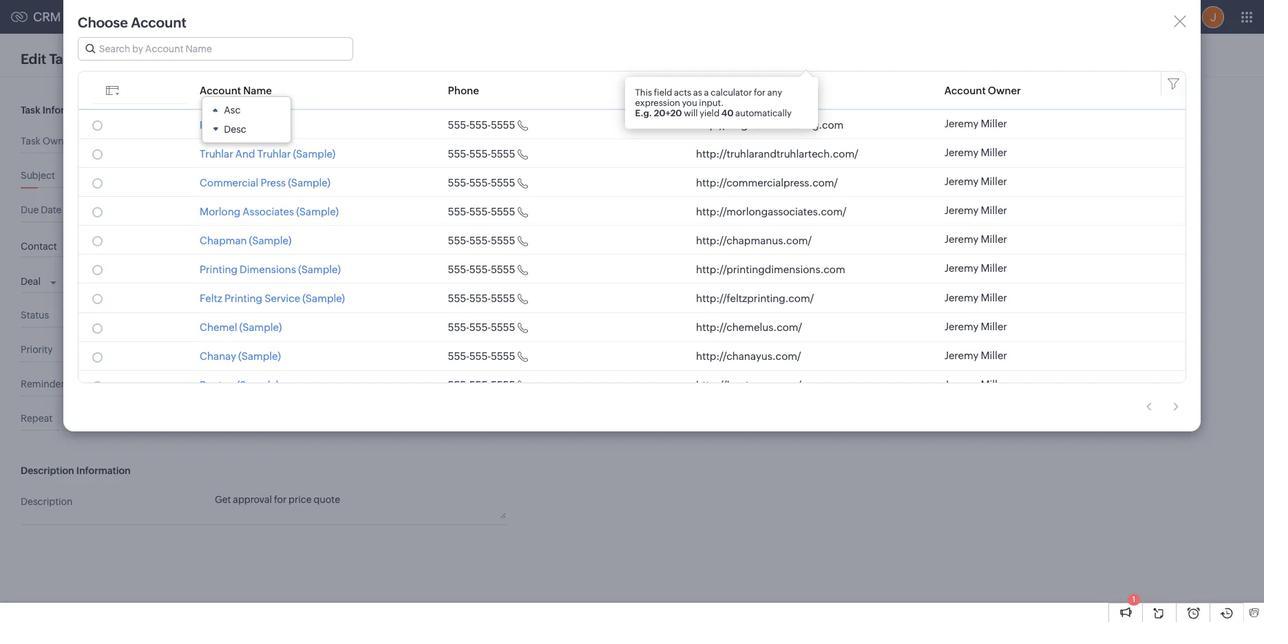 Task type: locate. For each thing, give the bounding box(es) containing it.
commercial
[[200, 177, 259, 189]]

truhlar and truhlar (sample)
[[200, 148, 336, 160]]

jeremy miller for http://chanayus.com/
[[945, 350, 1008, 361]]

10 5555 from the top
[[491, 380, 515, 391]]

chapman
[[200, 235, 247, 246]]

555-555-5555
[[448, 119, 515, 131], [448, 148, 515, 160], [448, 177, 515, 189], [448, 206, 515, 218], [448, 235, 515, 246], [448, 264, 515, 275], [448, 293, 515, 304], [448, 322, 515, 333], [448, 351, 515, 362], [448, 380, 515, 391]]

(sample)
[[224, 119, 266, 131], [293, 148, 336, 160], [288, 177, 331, 189], [296, 206, 339, 218], [249, 235, 292, 246], [298, 264, 341, 275], [303, 293, 345, 304], [239, 322, 282, 333], [238, 351, 281, 362], [237, 380, 279, 391]]

http://morlongassociates.com/
[[696, 206, 847, 218]]

8 5555 from the top
[[491, 322, 515, 333]]

task owner
[[21, 136, 73, 147]]

owner
[[988, 84, 1021, 96], [42, 136, 73, 147]]

jeremy for http://truhlarandtruhlartech.com/
[[945, 147, 979, 159]]

0 vertical spatial owner
[[988, 84, 1021, 96]]

date right closing
[[516, 135, 537, 146]]

5555
[[491, 119, 515, 131], [491, 148, 515, 160], [491, 177, 515, 189], [491, 206, 515, 218], [491, 235, 515, 246], [491, 264, 515, 275], [491, 293, 515, 304], [491, 322, 515, 333], [491, 351, 515, 362], [491, 380, 515, 391]]

task information
[[21, 105, 97, 116]]

page
[[103, 55, 126, 66]]

task up the subject
[[21, 136, 41, 147]]

5555 for http://truhlarandtruhlartech.com/
[[491, 148, 515, 160]]

555-555-5555 for commercial press (sample)
[[448, 177, 515, 189]]

1 truhlar from the left
[[200, 148, 233, 160]]

1 horizontal spatial account name
[[470, 173, 537, 184]]

0 vertical spatial name
[[243, 84, 272, 96]]

task up "task owner"
[[21, 105, 40, 116]]

0 vertical spatial description
[[21, 465, 74, 476]]

http://commercialpress.com/
[[696, 177, 838, 189]]

chanay (sample) link
[[200, 351, 281, 362]]

chapman (sample)
[[200, 235, 292, 246]]

chanay (sample)
[[200, 351, 281, 362]]

http://bentonus.com/
[[696, 380, 802, 391]]

None text field
[[558, 60, 748, 71], [558, 98, 782, 109], [215, 173, 506, 184], [558, 60, 748, 71], [558, 98, 782, 109], [215, 173, 506, 184]]

account name up asc
[[200, 84, 272, 96]]

description information
[[21, 465, 131, 476]]

this field acts as a calculator for any expression you input. e.g. 20+20 will yield 40 automatically
[[635, 87, 792, 118]]

edit
[[21, 51, 46, 66], [84, 55, 102, 66]]

http://printingdimensions.com
[[696, 264, 846, 275]]

leads
[[127, 11, 153, 22]]

0 vertical spatial date
[[516, 135, 537, 146]]

jeremy for http://commercialpress.com/
[[945, 176, 979, 188]]

2 555-555-5555 from the top
[[448, 148, 515, 160]]

commercial press (sample)
[[200, 177, 331, 189]]

10 555-555-5555 from the top
[[448, 380, 515, 391]]

1 horizontal spatial owner
[[988, 84, 1021, 96]]

edit task edit page layout
[[21, 51, 158, 66]]

9 555-555-5555 from the top
[[448, 351, 515, 362]]

jeremy for http://bentonus.com/
[[945, 379, 979, 390]]

mmm d, yyyy text field
[[215, 207, 463, 218]]

truhlar left "and"
[[200, 148, 233, 160]]

jeremy miller for http://feltzprinting.com/
[[945, 292, 1008, 303]]

calculator
[[711, 87, 752, 98]]

5 555-555-5555 from the top
[[448, 235, 515, 246]]

information for description information
[[76, 465, 131, 476]]

1 vertical spatial information
[[76, 465, 131, 476]]

jeremy miller for http://morlongassociates.com/
[[945, 205, 1008, 217]]

4 555-555-5555 from the top
[[448, 206, 515, 218]]

1 vertical spatial date
[[41, 205, 62, 216]]

9 5555 from the top
[[491, 351, 515, 362]]

7 5555 from the top
[[491, 293, 515, 304]]

4 5555 from the top
[[491, 206, 515, 218]]

printing down chapman
[[200, 264, 238, 275]]

benton
[[200, 380, 235, 391]]

7 555-555-5555 from the top
[[448, 293, 515, 304]]

service
[[265, 293, 300, 304]]

truhlar right "and"
[[257, 148, 291, 160]]

1 vertical spatial account name
[[470, 173, 537, 184]]

jeremy
[[945, 118, 979, 130], [215, 138, 247, 149], [945, 147, 979, 159], [945, 176, 979, 188], [945, 205, 979, 217], [945, 234, 979, 245], [945, 263, 979, 274], [945, 292, 979, 303], [945, 321, 979, 332], [945, 350, 979, 361], [945, 379, 979, 390]]

miller for http://printingdimensions.com
[[981, 263, 1008, 274]]

due date
[[21, 205, 62, 216]]

555-
[[448, 119, 470, 131], [470, 119, 491, 131], [448, 148, 470, 160], [470, 148, 491, 160], [448, 177, 470, 189], [470, 177, 491, 189], [448, 206, 470, 218], [470, 206, 491, 218], [448, 235, 470, 246], [470, 235, 491, 246], [448, 264, 470, 275], [470, 264, 491, 275], [448, 293, 470, 304], [470, 293, 491, 304], [448, 322, 470, 333], [470, 322, 491, 333], [448, 351, 470, 362], [470, 351, 491, 362], [448, 380, 470, 391], [470, 380, 491, 391]]

acts
[[674, 87, 692, 98]]

jeremy miller for http://printingdimensions.com
[[945, 263, 1008, 274]]

account
[[131, 14, 187, 30], [200, 84, 241, 96], [945, 84, 986, 96], [470, 173, 509, 184]]

closing
[[480, 135, 514, 146]]

account name down closing date
[[470, 173, 537, 184]]

jeremy miller for http://bentonus.com/
[[945, 379, 1008, 390]]

benton (sample)
[[200, 380, 279, 391]]

edit inside edit task edit page layout
[[84, 55, 102, 66]]

profile image
[[1203, 6, 1225, 28]]

contacts
[[175, 11, 216, 22]]

feltz printing service (sample) link
[[200, 293, 345, 304]]

task down crm
[[49, 51, 77, 66]]

miller for http://truhlarandtruhlartech.com/
[[981, 147, 1008, 159]]

name
[[243, 84, 272, 96], [510, 97, 537, 108], [510, 173, 537, 184]]

owner for task owner
[[42, 136, 73, 147]]

miller
[[981, 118, 1008, 130], [249, 138, 274, 149], [981, 147, 1008, 159], [981, 176, 1008, 188], [981, 205, 1008, 217], [981, 234, 1008, 245], [981, 263, 1008, 274], [981, 292, 1008, 303], [981, 321, 1008, 332], [981, 350, 1008, 361], [981, 379, 1008, 390]]

5 5555 from the top
[[491, 235, 515, 246]]

name up king (sample)
[[243, 84, 272, 96]]

(sample) up printing dimensions (sample) link
[[249, 235, 292, 246]]

miller for http://morlongassociates.com/
[[981, 205, 1008, 217]]

description down repeat
[[21, 465, 74, 476]]

None text field
[[558, 174, 748, 185], [215, 243, 439, 254], [215, 278, 439, 289], [558, 174, 748, 185], [215, 243, 439, 254], [215, 278, 439, 289]]

6 5555 from the top
[[491, 264, 515, 275]]

king (sample) link
[[200, 119, 266, 131]]

jeremy miller
[[945, 118, 1008, 130], [215, 138, 274, 149], [945, 147, 1008, 159], [945, 176, 1008, 188], [945, 205, 1008, 217], [945, 234, 1008, 245], [945, 263, 1008, 274], [945, 292, 1008, 303], [945, 321, 1008, 332], [945, 350, 1008, 361], [945, 379, 1008, 390]]

information for task information
[[42, 105, 97, 116]]

0 vertical spatial account name
[[200, 84, 272, 96]]

1 horizontal spatial date
[[516, 135, 537, 146]]

task for owner
[[21, 136, 41, 147]]

date right due
[[41, 205, 62, 216]]

name right deal
[[510, 97, 537, 108]]

navigation
[[1140, 397, 1187, 417]]

description
[[21, 465, 74, 476], [21, 496, 73, 507]]

Get approval for price quote text field
[[215, 494, 506, 519]]

None submit
[[738, 276, 787, 298]]

expression
[[635, 98, 681, 108]]

0 vertical spatial information
[[42, 105, 97, 116]]

contacts link
[[164, 0, 227, 33]]

date for due date
[[41, 205, 62, 216]]

miller for http://chanayus.com/
[[981, 350, 1008, 361]]

3 5555 from the top
[[491, 177, 515, 189]]

1 vertical spatial owner
[[42, 136, 73, 147]]

2 truhlar from the left
[[257, 148, 291, 160]]

field
[[654, 87, 673, 98]]

king
[[200, 119, 222, 131]]

1 vertical spatial description
[[21, 496, 73, 507]]

5555 for http://bentonus.com/
[[491, 380, 515, 391]]

jeremy for http://chemelus.com/
[[945, 321, 979, 332]]

555-555-5555 for chemel (sample)
[[448, 322, 515, 333]]

0 horizontal spatial date
[[41, 205, 62, 216]]

1 description from the top
[[21, 465, 74, 476]]

(sample) down chanay (sample) 'link'
[[237, 380, 279, 391]]

truhlar
[[200, 148, 233, 160], [257, 148, 291, 160]]

jeremy for http://chapmanus.com/
[[945, 234, 979, 245]]

http://kingmanufacturing.com
[[696, 119, 844, 131]]

1 5555 from the top
[[491, 119, 515, 131]]

status
[[21, 310, 49, 321]]

8 555-555-5555 from the top
[[448, 322, 515, 333]]

555-555-5555 for printing dimensions (sample)
[[448, 264, 515, 275]]

5555 for http://chemelus.com/
[[491, 322, 515, 333]]

2 5555 from the top
[[491, 148, 515, 160]]

None button
[[753, 48, 814, 70], [819, 48, 911, 70], [917, 48, 966, 70], [550, 276, 610, 298], [618, 276, 732, 298], [753, 48, 814, 70], [819, 48, 911, 70], [917, 48, 966, 70], [550, 276, 610, 298], [618, 276, 732, 298]]

2 description from the top
[[21, 496, 73, 507]]

3 555-555-5555 from the top
[[448, 177, 515, 189]]

0 vertical spatial printing
[[200, 264, 238, 275]]

0 horizontal spatial truhlar
[[200, 148, 233, 160]]

as
[[694, 87, 703, 98]]

chemel (sample)
[[200, 322, 282, 333]]

1 horizontal spatial edit
[[84, 55, 102, 66]]

crm link
[[11, 10, 61, 24]]

6 555-555-5555 from the top
[[448, 264, 515, 275]]

printing up chemel (sample) link
[[225, 293, 263, 304]]

http://chemelus.com/
[[696, 322, 803, 333]]

miller for http://chemelus.com/
[[981, 321, 1008, 332]]

miller for http://bentonus.com/
[[981, 379, 1008, 390]]

date
[[516, 135, 537, 146], [41, 205, 62, 216]]

Search by Account Name text field
[[78, 38, 353, 60]]

555-555-5555 for feltz printing service (sample)
[[448, 293, 515, 304]]

1 555-555-5555 from the top
[[448, 119, 515, 131]]

name up stage
[[510, 173, 537, 184]]

edit left "page"
[[84, 55, 102, 66]]

2 vertical spatial task
[[21, 136, 41, 147]]

0 horizontal spatial owner
[[42, 136, 73, 147]]

5555 for http://chapmanus.com/
[[491, 235, 515, 246]]

1 horizontal spatial truhlar
[[257, 148, 291, 160]]

jeremy miller for http://chemelus.com/
[[945, 321, 1008, 332]]

miller for http://commercialpress.com/
[[981, 176, 1008, 188]]

a
[[704, 87, 709, 98]]

(sample) right associates
[[296, 206, 339, 218]]

5555 for http://morlongassociates.com/
[[491, 206, 515, 218]]

1 vertical spatial task
[[21, 105, 40, 116]]

task
[[49, 51, 77, 66], [21, 105, 40, 116], [21, 136, 41, 147]]

edit down crm link
[[21, 51, 46, 66]]

description down description information
[[21, 496, 73, 507]]

subject
[[21, 170, 55, 181]]

(sample) down feltz printing service (sample) link
[[239, 322, 282, 333]]

deal
[[489, 97, 509, 108]]

and
[[235, 148, 255, 160]]



Task type: describe. For each thing, give the bounding box(es) containing it.
description for description information
[[21, 465, 74, 476]]

due
[[21, 205, 39, 216]]

printing dimensions (sample) link
[[200, 264, 341, 275]]

miller for http://chapmanus.com/
[[981, 234, 1008, 245]]

555-555-5555 for chanay (sample)
[[448, 351, 515, 362]]

profile element
[[1194, 0, 1233, 33]]

commercial press (sample) link
[[200, 177, 331, 189]]

jeremy miller for http://commercialpress.com/
[[945, 176, 1008, 188]]

any
[[768, 87, 783, 98]]

task for information
[[21, 105, 40, 116]]

repeat
[[21, 413, 52, 424]]

morlong associates (sample)
[[200, 206, 339, 218]]

will
[[684, 108, 698, 118]]

account owner
[[945, 84, 1021, 96]]

press
[[261, 177, 286, 189]]

chapman (sample) link
[[200, 235, 292, 246]]

closing date
[[480, 135, 537, 146]]

(sample) right press
[[288, 177, 331, 189]]

edit page layout link
[[84, 55, 158, 66]]

owner for account owner
[[988, 84, 1021, 96]]

dimensions
[[240, 264, 296, 275]]

5555 for http://kingmanufacturing.com
[[491, 119, 515, 131]]

layout
[[128, 55, 158, 66]]

choose
[[78, 14, 128, 30]]

amount
[[501, 59, 537, 70]]

http://feltzprinting.com/
[[696, 293, 814, 304]]

truhlar and truhlar (sample) link
[[200, 148, 336, 160]]

asc
[[224, 104, 241, 115]]

home
[[78, 11, 105, 22]]

jeremy miller for http://truhlarandtruhlartech.com/
[[945, 147, 1008, 159]]

phone
[[448, 84, 479, 96]]

printing dimensions (sample)
[[200, 264, 341, 275]]

(sample) up service
[[298, 264, 341, 275]]

date for closing date
[[516, 135, 537, 146]]

1 vertical spatial printing
[[225, 293, 263, 304]]

yield
[[700, 108, 720, 118]]

jeremy for http://morlongassociates.com/
[[945, 205, 979, 217]]

stage
[[511, 211, 537, 222]]

555-555-5555 for king (sample)
[[448, 119, 515, 131]]

automatically
[[736, 108, 792, 118]]

associates
[[243, 206, 294, 218]]

jeremy miller for http://chapmanus.com/
[[945, 234, 1008, 245]]

5555 for http://chanayus.com/
[[491, 351, 515, 362]]

description for description
[[21, 496, 73, 507]]

(sample) right service
[[303, 293, 345, 304]]

(sample) up 'commercial press (sample)'
[[293, 148, 336, 160]]

jeremy miller for http://kingmanufacturing.com
[[945, 118, 1008, 130]]

morlong
[[200, 206, 241, 218]]

morlong associates (sample) link
[[200, 206, 339, 218]]

555-555-5555 for truhlar and truhlar (sample)
[[448, 148, 515, 160]]

desc
[[224, 124, 246, 135]]

http://truhlarandtruhlartech.com/
[[696, 148, 859, 160]]

(sample) down chemel (sample)
[[238, 351, 281, 362]]

feltz
[[200, 293, 223, 304]]

1 vertical spatial name
[[510, 97, 537, 108]]

miller for http://kingmanufacturing.com
[[981, 118, 1008, 130]]

crm
[[33, 10, 61, 24]]

benton (sample) link
[[200, 380, 279, 391]]

miller for http://feltzprinting.com/
[[981, 292, 1008, 303]]

feltz printing service (sample)
[[200, 293, 345, 304]]

jeremy for http://printingdimensions.com
[[945, 263, 979, 274]]

leads link
[[116, 0, 164, 33]]

this
[[635, 87, 652, 98]]

home link
[[67, 0, 116, 33]]

deal name
[[489, 97, 537, 108]]

http://chapmanus.com/
[[696, 235, 812, 246]]

MMM d, yyyy
 text field
[[558, 136, 670, 147]]

20+20
[[654, 108, 682, 118]]

choose account
[[78, 14, 187, 30]]

jeremy for http://kingmanufacturing.com
[[945, 118, 979, 130]]

40
[[722, 108, 734, 118]]

you
[[682, 98, 698, 108]]

555-555-5555 for chapman (sample)
[[448, 235, 515, 246]]

555-555-5555 for benton (sample)
[[448, 380, 515, 391]]

chemel (sample) link
[[200, 322, 282, 333]]

chemel
[[200, 322, 237, 333]]

jeremy for http://feltzprinting.com/
[[945, 292, 979, 303]]

website
[[696, 84, 736, 96]]

(sample) down asc
[[224, 119, 266, 131]]

king (sample)
[[200, 119, 266, 131]]

0 horizontal spatial edit
[[21, 51, 46, 66]]

5555 for http://printingdimensions.com
[[491, 264, 515, 275]]

5555 for http://feltzprinting.com/
[[491, 293, 515, 304]]

for
[[754, 87, 766, 98]]

input.
[[699, 98, 724, 108]]

0 horizontal spatial account name
[[200, 84, 272, 96]]

e.g.
[[635, 108, 652, 118]]

555-555-5555 for morlong associates (sample)
[[448, 206, 515, 218]]

jeremy for http://chanayus.com/
[[945, 350, 979, 361]]

priority
[[21, 344, 53, 355]]

5555 for http://commercialpress.com/
[[491, 177, 515, 189]]

0 vertical spatial task
[[49, 51, 77, 66]]

2 vertical spatial name
[[510, 173, 537, 184]]

chanay
[[200, 351, 236, 362]]

reminder
[[21, 379, 65, 390]]

http://chanayus.com/
[[696, 351, 801, 362]]



Task type: vqa. For each thing, say whether or not it's contained in the screenshot.
Purchase Orders link
no



